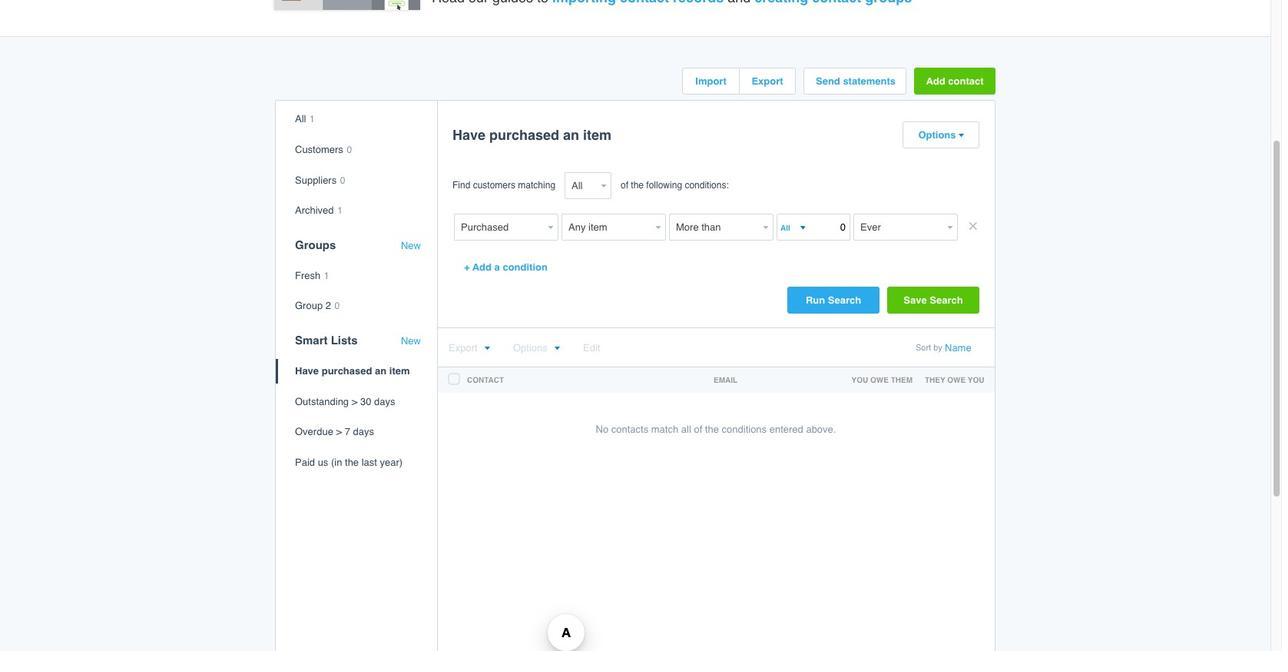 Task type: vqa. For each thing, say whether or not it's contained in the screenshot.
'CONTACT'
yes



Task type: describe. For each thing, give the bounding box(es) containing it.
them
[[891, 375, 913, 385]]

outstanding > 30 days
[[295, 395, 395, 407]]

1 horizontal spatial have purchased an item
[[453, 127, 612, 143]]

entered
[[770, 424, 804, 435]]

save
[[904, 295, 928, 306]]

group 2 0
[[295, 300, 340, 312]]

fresh
[[295, 270, 321, 281]]

run search
[[806, 295, 862, 306]]

contact
[[467, 375, 504, 385]]

add contact
[[927, 76, 984, 87]]

matching
[[518, 180, 556, 191]]

1 vertical spatial item
[[390, 365, 410, 377]]

sort
[[916, 343, 932, 353]]

edit button
[[583, 342, 601, 354]]

owe for they
[[948, 375, 966, 385]]

paid us (in the last year)
[[295, 456, 403, 468]]

2
[[326, 300, 331, 312]]

1 horizontal spatial purchased
[[490, 127, 560, 143]]

0 horizontal spatial have
[[295, 365, 319, 377]]

options button for email
[[513, 342, 560, 354]]

paid
[[295, 456, 315, 468]]

edit
[[583, 342, 601, 354]]

1 horizontal spatial an
[[563, 127, 580, 143]]

1 for archived
[[338, 205, 343, 216]]

options for email
[[513, 342, 548, 354]]

suppliers
[[295, 174, 337, 186]]

contact
[[949, 76, 984, 87]]

import
[[696, 76, 727, 87]]

import button
[[683, 69, 739, 94]]

archived 1
[[295, 205, 343, 216]]

lists
[[331, 334, 358, 347]]

All text field
[[565, 172, 598, 199]]

0 inside group 2 0
[[335, 301, 340, 312]]

find
[[453, 180, 471, 191]]

1 vertical spatial have purchased an item
[[295, 365, 410, 377]]

1 for all
[[310, 114, 315, 125]]

1 vertical spatial of
[[694, 424, 703, 435]]

condition
[[503, 262, 548, 273]]

no
[[596, 424, 609, 435]]

customers
[[473, 180, 516, 191]]

archived
[[295, 205, 334, 216]]

customers 0
[[295, 144, 352, 155]]

new link for smart lists
[[401, 335, 421, 347]]

+ add a condition button
[[453, 254, 560, 281]]

1 you from the left
[[852, 375, 869, 385]]

days for outstanding > 30 days
[[374, 395, 395, 407]]

all 1
[[295, 113, 315, 125]]

1 for fresh
[[324, 270, 329, 281]]

0 horizontal spatial of
[[621, 180, 629, 191]]

el image for export
[[484, 346, 490, 352]]

search for save search
[[930, 295, 964, 306]]

0 vertical spatial item
[[583, 127, 612, 143]]

2 horizontal spatial the
[[705, 424, 719, 435]]

new for groups
[[401, 240, 421, 251]]

options button for of the following conditions:
[[904, 123, 979, 148]]

7
[[345, 426, 350, 437]]

(in
[[331, 456, 342, 468]]

0 horizontal spatial add
[[473, 262, 492, 273]]

smart lists
[[295, 334, 358, 347]]

+
[[464, 262, 470, 273]]

they
[[925, 375, 946, 385]]

fresh 1
[[295, 270, 329, 281]]

of the following conditions:
[[621, 180, 729, 191]]

0 for suppliers
[[340, 175, 346, 186]]

0 vertical spatial export button
[[740, 69, 796, 94]]

send statements
[[816, 76, 896, 87]]

new link for groups
[[401, 240, 421, 252]]

run
[[806, 295, 826, 306]]

> for overdue
[[336, 426, 342, 437]]



Task type: locate. For each thing, give the bounding box(es) containing it.
you owe them
[[852, 375, 913, 385]]

0 inside customers 0
[[347, 144, 352, 155]]

group
[[295, 300, 323, 312]]

add
[[927, 76, 946, 87], [473, 262, 492, 273]]

the left following
[[631, 180, 644, 191]]

purchased
[[490, 127, 560, 143], [322, 365, 372, 377]]

by
[[934, 343, 943, 353]]

they owe you
[[925, 375, 985, 385]]

1 horizontal spatial options button
[[904, 123, 979, 148]]

0 vertical spatial options
[[919, 129, 957, 141]]

1 el image from the left
[[484, 346, 490, 352]]

2 you from the left
[[968, 375, 985, 385]]

export right import button
[[752, 76, 784, 87]]

contacts
[[612, 424, 649, 435]]

days
[[374, 395, 395, 407], [353, 426, 374, 437]]

1
[[310, 114, 315, 125], [338, 205, 343, 216], [324, 270, 329, 281]]

1 inside archived 1
[[338, 205, 343, 216]]

0
[[347, 144, 352, 155], [340, 175, 346, 186], [335, 301, 340, 312]]

export button
[[740, 69, 796, 94], [449, 342, 490, 354]]

0 horizontal spatial options
[[513, 342, 548, 354]]

of right 'all'
[[694, 424, 703, 435]]

save search button
[[888, 287, 980, 314]]

suppliers 0
[[295, 174, 346, 186]]

conditions:
[[685, 180, 729, 191]]

0 horizontal spatial options button
[[513, 342, 560, 354]]

find customers matching
[[453, 180, 556, 191]]

0 for customers
[[347, 144, 352, 155]]

export button right import button
[[740, 69, 796, 94]]

1 vertical spatial options button
[[513, 342, 560, 354]]

search right save
[[930, 295, 964, 306]]

have purchased an item
[[453, 127, 612, 143], [295, 365, 410, 377]]

statements
[[843, 76, 896, 87]]

have
[[453, 127, 486, 143], [295, 365, 319, 377]]

have up find
[[453, 127, 486, 143]]

0 vertical spatial an
[[563, 127, 580, 143]]

search for run search
[[828, 295, 862, 306]]

2 vertical spatial 0
[[335, 301, 340, 312]]

0 vertical spatial new link
[[401, 240, 421, 252]]

0 right customers
[[347, 144, 352, 155]]

0 horizontal spatial export
[[449, 342, 478, 354]]

item up outstanding > 30 days
[[390, 365, 410, 377]]

1 vertical spatial 0
[[340, 175, 346, 186]]

last
[[362, 456, 377, 468]]

1 horizontal spatial item
[[583, 127, 612, 143]]

> for outstanding
[[352, 395, 358, 407]]

add right +
[[473, 262, 492, 273]]

0 horizontal spatial owe
[[871, 375, 889, 385]]

0 vertical spatial export
[[752, 76, 784, 87]]

0 vertical spatial have purchased an item
[[453, 127, 612, 143]]

+ add a condition
[[464, 262, 548, 273]]

new link
[[401, 240, 421, 252], [401, 335, 421, 347]]

export button up contact
[[449, 342, 490, 354]]

name
[[945, 342, 972, 354]]

new
[[401, 240, 421, 251], [401, 335, 421, 347]]

send
[[816, 76, 841, 87]]

options left edit
[[513, 342, 548, 354]]

sort by name
[[916, 342, 972, 354]]

1 horizontal spatial export button
[[740, 69, 796, 94]]

all
[[682, 424, 692, 435]]

1 vertical spatial >
[[336, 426, 342, 437]]

1 vertical spatial purchased
[[322, 365, 372, 377]]

match
[[652, 424, 679, 435]]

1 horizontal spatial owe
[[948, 375, 966, 385]]

1 vertical spatial new link
[[401, 335, 421, 347]]

0 vertical spatial the
[[631, 180, 644, 191]]

overdue
[[295, 426, 333, 437]]

of
[[621, 180, 629, 191], [694, 424, 703, 435]]

1 vertical spatial days
[[353, 426, 374, 437]]

1 new link from the top
[[401, 240, 421, 252]]

search inside button
[[930, 295, 964, 306]]

0 vertical spatial days
[[374, 395, 395, 407]]

groups
[[295, 238, 336, 251]]

days right 30
[[374, 395, 395, 407]]

None text field
[[562, 214, 653, 241], [777, 214, 851, 241], [854, 214, 945, 241], [779, 219, 799, 235], [562, 214, 653, 241], [777, 214, 851, 241], [854, 214, 945, 241], [779, 219, 799, 235]]

>
[[352, 395, 358, 407], [336, 426, 342, 437]]

0 horizontal spatial have purchased an item
[[295, 365, 410, 377]]

the right 'all'
[[705, 424, 719, 435]]

an
[[563, 127, 580, 143], [375, 365, 387, 377]]

1 vertical spatial export button
[[449, 342, 490, 354]]

2 vertical spatial 1
[[324, 270, 329, 281]]

1 owe from the left
[[871, 375, 889, 385]]

export
[[752, 76, 784, 87], [449, 342, 478, 354]]

run search button
[[788, 287, 880, 314]]

el image inside options button
[[554, 346, 560, 352]]

el image for options
[[554, 346, 560, 352]]

1 horizontal spatial have
[[453, 127, 486, 143]]

no contacts match all of the conditions entered above.
[[596, 424, 837, 435]]

options
[[919, 129, 957, 141], [513, 342, 548, 354]]

owe right they
[[948, 375, 966, 385]]

1 horizontal spatial you
[[968, 375, 985, 385]]

options left el image
[[919, 129, 957, 141]]

0 vertical spatial options button
[[904, 123, 979, 148]]

you left them
[[852, 375, 869, 385]]

0 right suppliers
[[340, 175, 346, 186]]

1 horizontal spatial el image
[[554, 346, 560, 352]]

0 vertical spatial >
[[352, 395, 358, 407]]

2 horizontal spatial 1
[[338, 205, 343, 216]]

have down 'smart' at the left
[[295, 365, 319, 377]]

export inside 'button'
[[752, 76, 784, 87]]

smart
[[295, 334, 328, 347]]

search
[[828, 295, 862, 306], [930, 295, 964, 306]]

save search
[[904, 295, 964, 306]]

owe left them
[[871, 375, 889, 385]]

30
[[360, 395, 372, 407]]

conditions
[[722, 424, 767, 435]]

overdue > 7 days
[[295, 426, 374, 437]]

1 new from the top
[[401, 240, 421, 251]]

1 horizontal spatial export
[[752, 76, 784, 87]]

2 el image from the left
[[554, 346, 560, 352]]

following
[[647, 180, 683, 191]]

1 vertical spatial new
[[401, 335, 421, 347]]

1 vertical spatial the
[[705, 424, 719, 435]]

name button
[[945, 342, 972, 354]]

None text field
[[454, 214, 545, 241], [669, 214, 760, 241], [454, 214, 545, 241], [669, 214, 760, 241]]

0 horizontal spatial >
[[336, 426, 342, 437]]

have purchased an item up outstanding > 30 days
[[295, 365, 410, 377]]

1 vertical spatial options
[[513, 342, 548, 354]]

1 vertical spatial export
[[449, 342, 478, 354]]

an up outstanding > 30 days
[[375, 365, 387, 377]]

0 vertical spatial of
[[621, 180, 629, 191]]

el image up contact
[[484, 346, 490, 352]]

2 search from the left
[[930, 295, 964, 306]]

2 vertical spatial the
[[345, 456, 359, 468]]

item up all 'text field'
[[583, 127, 612, 143]]

of left following
[[621, 180, 629, 191]]

customers
[[295, 144, 343, 155]]

search inside button
[[828, 295, 862, 306]]

options button down add contact
[[904, 123, 979, 148]]

us
[[318, 456, 328, 468]]

1 inside all 1
[[310, 114, 315, 125]]

a
[[495, 262, 500, 273]]

new for smart lists
[[401, 335, 421, 347]]

1 vertical spatial have
[[295, 365, 319, 377]]

you down name
[[968, 375, 985, 385]]

email
[[714, 375, 738, 385]]

export up contact
[[449, 342, 478, 354]]

have purchased an item up matching
[[453, 127, 612, 143]]

the
[[631, 180, 644, 191], [705, 424, 719, 435], [345, 456, 359, 468]]

export for the bottommost "export" 'button'
[[449, 342, 478, 354]]

the right the (in
[[345, 456, 359, 468]]

owe
[[871, 375, 889, 385], [948, 375, 966, 385]]

1 vertical spatial 1
[[338, 205, 343, 216]]

1 right archived at the top left of page
[[338, 205, 343, 216]]

send statements button
[[805, 69, 906, 94]]

options button
[[904, 123, 979, 148], [513, 342, 560, 354]]

0 vertical spatial 1
[[310, 114, 315, 125]]

options button left edit
[[513, 342, 560, 354]]

0 vertical spatial new
[[401, 240, 421, 251]]

> left 7
[[336, 426, 342, 437]]

0 vertical spatial add
[[927, 76, 946, 87]]

1 right all
[[310, 114, 315, 125]]

0 vertical spatial purchased
[[490, 127, 560, 143]]

0 horizontal spatial an
[[375, 365, 387, 377]]

add left contact on the top
[[927, 76, 946, 87]]

0 horizontal spatial el image
[[484, 346, 490, 352]]

0 horizontal spatial export button
[[449, 342, 490, 354]]

export for the top "export" 'button'
[[752, 76, 784, 87]]

above.
[[807, 424, 837, 435]]

purchased up matching
[[490, 127, 560, 143]]

owe for you
[[871, 375, 889, 385]]

year)
[[380, 456, 403, 468]]

you
[[852, 375, 869, 385], [968, 375, 985, 385]]

el image
[[484, 346, 490, 352], [554, 346, 560, 352]]

1 horizontal spatial 1
[[324, 270, 329, 281]]

0 horizontal spatial the
[[345, 456, 359, 468]]

0 horizontal spatial search
[[828, 295, 862, 306]]

0 inside suppliers 0
[[340, 175, 346, 186]]

add contact button
[[915, 68, 996, 95]]

0 horizontal spatial you
[[852, 375, 869, 385]]

1 horizontal spatial >
[[352, 395, 358, 407]]

2 new link from the top
[[401, 335, 421, 347]]

0 right 2
[[335, 301, 340, 312]]

2 owe from the left
[[948, 375, 966, 385]]

1 search from the left
[[828, 295, 862, 306]]

1 horizontal spatial of
[[694, 424, 703, 435]]

outstanding
[[295, 395, 349, 407]]

0 vertical spatial 0
[[347, 144, 352, 155]]

el image inside "export" 'button'
[[484, 346, 490, 352]]

el image
[[958, 133, 964, 139]]

options for of the following conditions:
[[919, 129, 957, 141]]

> left 30
[[352, 395, 358, 407]]

0 vertical spatial have
[[453, 127, 486, 143]]

days right 7
[[353, 426, 374, 437]]

all
[[295, 113, 306, 125]]

item
[[583, 127, 612, 143], [390, 365, 410, 377]]

an up all 'text field'
[[563, 127, 580, 143]]

0 horizontal spatial purchased
[[322, 365, 372, 377]]

purchased up outstanding > 30 days
[[322, 365, 372, 377]]

1 vertical spatial add
[[473, 262, 492, 273]]

1 horizontal spatial options
[[919, 129, 957, 141]]

0 horizontal spatial item
[[390, 365, 410, 377]]

1 right fresh
[[324, 270, 329, 281]]

days for overdue > 7 days
[[353, 426, 374, 437]]

1 horizontal spatial the
[[631, 180, 644, 191]]

0 horizontal spatial 1
[[310, 114, 315, 125]]

1 horizontal spatial search
[[930, 295, 964, 306]]

search right run at the right of the page
[[828, 295, 862, 306]]

1 horizontal spatial add
[[927, 76, 946, 87]]

1 inside fresh 1
[[324, 270, 329, 281]]

2 new from the top
[[401, 335, 421, 347]]

el image left edit
[[554, 346, 560, 352]]

1 vertical spatial an
[[375, 365, 387, 377]]



